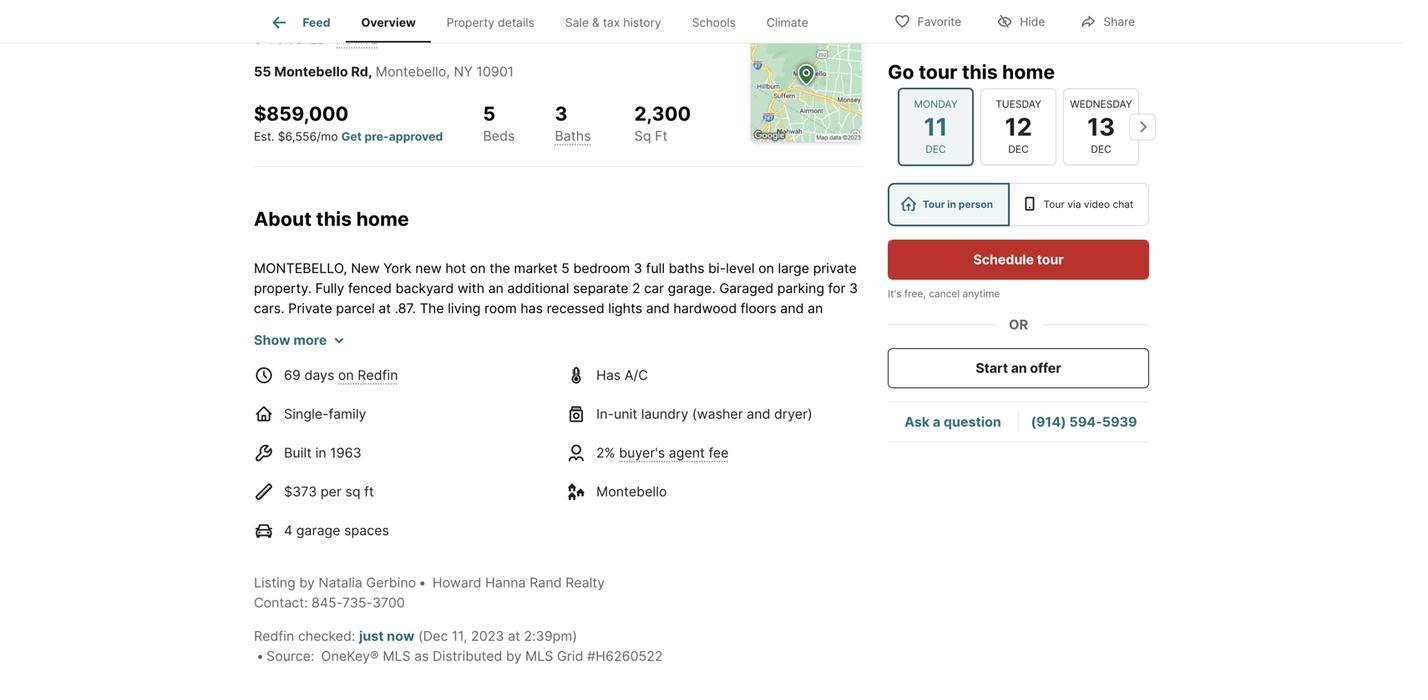 Task type: describe. For each thing, give the bounding box(es) containing it.
est.
[[254, 129, 274, 143]]

baths
[[555, 128, 591, 144]]

0 horizontal spatial montebello
[[274, 63, 348, 80]]

redfin checked: just now (dec 11, 2023 at 2:39pm) • source: onekey® mls as distributed by mls grid # h6260522
[[254, 628, 663, 664]]

tour for schedule
[[1037, 251, 1064, 268]]

wednesday 13 dec
[[1070, 98, 1132, 155]]

overview tab
[[346, 3, 431, 43]]

favorite
[[918, 15, 961, 29]]

parcel
[[336, 300, 375, 316]]

realty
[[566, 574, 605, 591]]

private
[[288, 300, 332, 316]]

property.
[[254, 280, 312, 296]]

it's free, cancel anytime
[[888, 288, 1000, 300]]

11
[[924, 112, 948, 141]]

via
[[1068, 198, 1081, 210]]

granite
[[310, 320, 354, 336]]

and down 'parking'
[[780, 300, 804, 316]]

69 days on redfin
[[284, 367, 398, 383]]

list box containing tour in person
[[888, 183, 1149, 226]]

as inside montebello, new york new hot on the market 5 bedroom 3 full baths bi-level on large private property. fully fenced backyard with an additional separate 2 car garage. garaged parking for 3 cars. private parcel at .87.  the living room has recessed lights and hardwood floors and an updated granite kitchen with stainless steel appliances. updated family  bath with many more updates. pella sliders to an extra large trex deck.  prime area with suffern schools as a bonus. hiking trails, recreation facilities, pools, festivals, and many restaurants in town.  easy commuter location to trains and buses.
[[773, 340, 788, 356]]

with down the
[[408, 320, 435, 336]]

• inside redfin checked: just now (dec 11, 2023 at 2:39pm) • source: onekey® mls as distributed by mls grid # h6260522
[[256, 648, 264, 664]]

5 inside 5 beds
[[483, 102, 495, 125]]

11,
[[452, 628, 467, 644]]

1 , from the left
[[368, 63, 372, 80]]

$859,000
[[254, 102, 349, 125]]

parking
[[777, 280, 824, 296]]

car
[[644, 280, 664, 296]]

recessed
[[547, 300, 605, 316]]

start
[[976, 360, 1008, 376]]

1 horizontal spatial this
[[962, 60, 998, 84]]

2:39pm)
[[524, 628, 577, 644]]

location
[[254, 380, 304, 397]]

offer
[[1030, 360, 1061, 376]]

pella
[[313, 340, 343, 356]]

sale & tax history tab
[[550, 3, 677, 43]]

(914) 594-5939
[[1031, 414, 1137, 430]]

hanna
[[485, 574, 526, 591]]

an down 'parking'
[[808, 300, 823, 316]]

climate tab
[[751, 3, 824, 43]]

for
[[828, 280, 846, 296]]

laundry
[[641, 406, 688, 422]]

distributed
[[433, 648, 502, 664]]

hot
[[446, 260, 466, 276]]

tour for go
[[919, 60, 958, 84]]

full
[[646, 260, 665, 276]]

baths
[[669, 260, 705, 276]]

pre-
[[365, 129, 389, 143]]

appliances.
[[532, 320, 604, 336]]

facilities,
[[403, 360, 459, 376]]

sale
[[565, 15, 589, 29]]

built
[[284, 445, 312, 461]]

show more button
[[254, 330, 344, 350]]

12
[[1005, 112, 1032, 141]]

1 mls from the left
[[383, 648, 411, 664]]

#
[[587, 648, 596, 664]]

family inside montebello, new york new hot on the market 5 bedroom 3 full baths bi-level on large private property. fully fenced backyard with an additional separate 2 car garage. garaged parking for 3 cars. private parcel at .87.  the living room has recessed lights and hardwood floors and an updated granite kitchen with stainless steel appliances. updated family  bath with many more updates. pella sliders to an extra large trex deck.  prime area with suffern schools as a bonus. hiking trails, recreation facilities, pools, festivals, and many restaurants in town.  easy commuter location to trains and buses.
[[666, 320, 703, 336]]

start an offer button
[[888, 348, 1149, 388]]

just
[[359, 628, 384, 644]]

in for 1963
[[315, 445, 326, 461]]

2% buyer's agent fee
[[596, 445, 729, 461]]

69
[[284, 367, 301, 383]]

.87.
[[395, 300, 416, 316]]

schools tab
[[677, 3, 751, 43]]

hiking
[[254, 360, 293, 376]]

ft
[[364, 483, 374, 500]]

tax
[[603, 15, 620, 29]]

buyer's
[[619, 445, 665, 461]]

2 mls from the left
[[525, 648, 553, 664]]

in inside montebello, new york new hot on the market 5 bedroom 3 full baths bi-level on large private property. fully fenced backyard with an additional separate 2 car garage. garaged parking for 3 cars. private parcel at .87.  the living room has recessed lights and hardwood floors and an updated granite kitchen with stainless steel appliances. updated family  bath with many more updates. pella sliders to an extra large trex deck.  prime area with suffern schools as a bonus. hiking trails, recreation facilities, pools, festivals, and many restaurants in town.  easy commuter location to trains and buses.
[[705, 360, 716, 376]]

spaces
[[344, 522, 389, 539]]

redfin inside redfin checked: just now (dec 11, 2023 at 2:39pm) • source: onekey® mls as distributed by mls grid # h6260522
[[254, 628, 294, 644]]

55 montebello rd , montebello , ny 10901
[[254, 63, 514, 80]]

dec for 13
[[1091, 143, 1112, 155]]

trains
[[324, 380, 359, 397]]

garage.
[[668, 280, 716, 296]]

rd
[[351, 63, 368, 80]]

1 vertical spatial 3
[[634, 260, 642, 276]]

has
[[596, 367, 621, 383]]

tour in person
[[923, 198, 993, 210]]

with up the living
[[458, 280, 485, 296]]

or
[[1009, 317, 1028, 333]]

in-unit laundry (washer and dryer)
[[596, 406, 813, 422]]

has a/c
[[596, 367, 648, 383]]

3700
[[372, 594, 405, 611]]

-
[[328, 33, 333, 47]]

1 horizontal spatial redfin
[[358, 367, 398, 383]]

level
[[726, 260, 755, 276]]

new
[[351, 260, 380, 276]]

h6260522
[[596, 648, 663, 664]]

easy
[[758, 360, 788, 376]]

ny
[[454, 63, 473, 80]]

tour via video chat
[[1044, 198, 1134, 210]]

restaurants
[[629, 360, 701, 376]]

grid
[[557, 648, 583, 664]]

agent
[[669, 445, 705, 461]]

map entry image
[[751, 31, 862, 142]]

rand
[[530, 574, 562, 591]]

1 horizontal spatial on
[[470, 260, 486, 276]]

sale
[[295, 33, 324, 47]]

4 garage spaces
[[284, 522, 389, 539]]

cancel
[[929, 288, 960, 300]]

floors
[[741, 300, 777, 316]]

5939
[[1102, 414, 1137, 430]]

now
[[387, 628, 415, 644]]

monday
[[914, 98, 958, 110]]

cars.
[[254, 300, 285, 316]]

$6,556
[[278, 129, 317, 143]]

0 horizontal spatial large
[[463, 340, 495, 356]]

and down car
[[646, 300, 670, 316]]

10901
[[477, 63, 514, 80]]

sliders
[[346, 340, 388, 356]]

at inside montebello, new york new hot on the market 5 bedroom 3 full baths bi-level on large private property. fully fenced backyard with an additional separate 2 car garage. garaged parking for 3 cars. private parcel at .87.  the living room has recessed lights and hardwood floors and an updated granite kitchen with stainless steel appliances. updated family  bath with many more updates. pella sliders to an extra large trex deck.  prime area with suffern schools as a bonus. hiking trails, recreation facilities, pools, festivals, and many restaurants in town.  easy commuter location to trains and buses.
[[379, 300, 391, 316]]

checked:
[[298, 628, 355, 644]]

1 horizontal spatial a
[[933, 414, 941, 430]]

more inside montebello, new york new hot on the market 5 bedroom 3 full baths bi-level on large private property. fully fenced backyard with an additional separate 2 car garage. garaged parking for 3 cars. private parcel at .87.  the living room has recessed lights and hardwood floors and an updated granite kitchen with stainless steel appliances. updated family  bath with many more updates. pella sliders to an extra large trex deck.  prime area with suffern schools as a bonus. hiking trails, recreation facilities, pools, festivals, and many restaurants in town.  easy commuter location to trains and buses.
[[808, 320, 840, 336]]

a/c
[[625, 367, 648, 383]]



Task type: vqa. For each thing, say whether or not it's contained in the screenshot.
97.5% to the left
no



Task type: locate. For each thing, give the bounding box(es) containing it.
0 horizontal spatial more
[[293, 332, 327, 348]]

to down kitchen
[[392, 340, 404, 356]]

3 right for
[[849, 280, 858, 296]]

0 vertical spatial home
[[1002, 60, 1055, 84]]

in inside option
[[947, 198, 956, 210]]

tour left person
[[923, 198, 945, 210]]

0 vertical spatial by
[[299, 574, 315, 591]]

mls down 2:39pm)
[[525, 648, 553, 664]]

1 horizontal spatial ,
[[446, 63, 450, 80]]

1 horizontal spatial •
[[419, 574, 426, 591]]

0 horizontal spatial this
[[316, 207, 352, 231]]

this up the tuesday
[[962, 60, 998, 84]]

prime
[[569, 340, 605, 356]]

5 up beds
[[483, 102, 495, 125]]

updates.
[[254, 340, 309, 356]]

at inside redfin checked: just now (dec 11, 2023 at 2:39pm) • source: onekey® mls as distributed by mls grid # h6260522
[[508, 628, 520, 644]]

gerbino
[[366, 574, 416, 591]]

0 horizontal spatial tour
[[923, 198, 945, 210]]

built in 1963
[[284, 445, 362, 461]]

and down recreation
[[363, 380, 387, 397]]

5 inside montebello, new york new hot on the market 5 bedroom 3 full baths bi-level on large private property. fully fenced backyard with an additional separate 2 car garage. garaged parking for 3 cars. private parcel at .87.  the living room has recessed lights and hardwood floors and an updated granite kitchen with stainless steel appliances. updated family  bath with many more updates. pella sliders to an extra large trex deck.  prime area with suffern schools as a bonus. hiking trails, recreation facilities, pools, festivals, and many restaurants in town.  easy commuter location to trains and buses.
[[562, 260, 570, 276]]

1 tour from the left
[[923, 198, 945, 210]]

more up bonus.
[[808, 320, 840, 336]]

3 up the "baths" link
[[555, 102, 568, 125]]

in for person
[[947, 198, 956, 210]]

hardwood
[[674, 300, 737, 316]]

schedule tour button
[[888, 240, 1149, 280]]

tour right schedule
[[1037, 251, 1064, 268]]

1 horizontal spatial mls
[[525, 648, 553, 664]]

2,300 sq ft
[[634, 102, 691, 144]]

as inside redfin checked: just now (dec 11, 2023 at 2:39pm) • source: onekey® mls as distributed by mls grid # h6260522
[[414, 648, 429, 664]]

3 inside 3 baths
[[555, 102, 568, 125]]

0 horizontal spatial in
[[315, 445, 326, 461]]

1 vertical spatial •
[[256, 648, 264, 664]]

0 horizontal spatial mls
[[383, 648, 411, 664]]

trex
[[498, 340, 526, 356]]

1 horizontal spatial as
[[773, 340, 788, 356]]

dec inside 'wednesday 13 dec'
[[1091, 143, 1112, 155]]

baths link
[[555, 128, 591, 144]]

at up kitchen
[[379, 300, 391, 316]]

0 horizontal spatial at
[[379, 300, 391, 316]]

1 vertical spatial in
[[705, 360, 716, 376]]

13
[[1087, 112, 1115, 141]]

sq
[[345, 483, 360, 500]]

1 vertical spatial as
[[414, 648, 429, 664]]

0 vertical spatial as
[[773, 340, 788, 356]]

montebello,
[[254, 260, 347, 276]]

for sale - active
[[269, 33, 378, 47]]

per
[[321, 483, 342, 500]]

in-
[[596, 406, 614, 422]]

1 horizontal spatial dec
[[1008, 143, 1029, 155]]

new
[[415, 260, 442, 276]]

2 horizontal spatial dec
[[1091, 143, 1112, 155]]

1 horizontal spatial by
[[506, 648, 522, 664]]

2 vertical spatial 3
[[849, 280, 858, 296]]

1 horizontal spatial to
[[392, 340, 404, 356]]

1 horizontal spatial in
[[705, 360, 716, 376]]

in down suffern
[[705, 360, 716, 376]]

favorite button
[[880, 4, 976, 38]]

2 dec from the left
[[1008, 143, 1029, 155]]

0 vertical spatial large
[[778, 260, 809, 276]]

0 horizontal spatial 5
[[483, 102, 495, 125]]

schools
[[692, 15, 736, 29]]

mls down now
[[383, 648, 411, 664]]

garaged
[[719, 280, 774, 296]]

at right 2023
[[508, 628, 520, 644]]

1 vertical spatial family
[[329, 406, 366, 422]]

tour up monday
[[919, 60, 958, 84]]

1 horizontal spatial many
[[770, 320, 805, 336]]

0 vertical spatial this
[[962, 60, 998, 84]]

on right level
[[758, 260, 774, 276]]

2 horizontal spatial montebello
[[596, 483, 667, 500]]

1 horizontal spatial at
[[508, 628, 520, 644]]

for
[[269, 33, 292, 47]]

many down area
[[591, 360, 625, 376]]

home up "york"
[[356, 207, 409, 231]]

0 vertical spatial at
[[379, 300, 391, 316]]

dec down the 13 at the right
[[1091, 143, 1112, 155]]

a left bonus.
[[791, 340, 799, 356]]

0 vertical spatial in
[[947, 198, 956, 210]]

share button
[[1066, 4, 1149, 38]]

tour left via
[[1044, 198, 1065, 210]]

0 vertical spatial family
[[666, 320, 703, 336]]

montebello down buyer's
[[596, 483, 667, 500]]

2
[[632, 280, 640, 296]]

schedule
[[973, 251, 1034, 268]]

by right distributed
[[506, 648, 522, 664]]

1 vertical spatial this
[[316, 207, 352, 231]]

dec down 11
[[926, 143, 946, 155]]

by
[[299, 574, 315, 591], [506, 648, 522, 664]]

with
[[458, 280, 485, 296], [408, 320, 435, 336], [740, 320, 767, 336], [640, 340, 667, 356]]

dec inside tuesday 12 dec
[[1008, 143, 1029, 155]]

to down trails,
[[308, 380, 320, 397]]

0 horizontal spatial on
[[338, 367, 354, 383]]

1 horizontal spatial 5
[[562, 260, 570, 276]]

montebello right the rd
[[376, 63, 446, 80]]

an inside button
[[1011, 360, 1027, 376]]

0 horizontal spatial many
[[591, 360, 625, 376]]

feed link
[[269, 13, 330, 33]]

1 horizontal spatial 3
[[634, 260, 642, 276]]

montebello
[[274, 63, 348, 80], [376, 63, 446, 80], [596, 483, 667, 500]]

tour in person option
[[888, 183, 1010, 226]]

0 vertical spatial a
[[791, 340, 799, 356]]

buses.
[[391, 380, 432, 397]]

question
[[944, 414, 1001, 430]]

1 vertical spatial home
[[356, 207, 409, 231]]

2 horizontal spatial 3
[[849, 280, 858, 296]]

on right days
[[338, 367, 354, 383]]

0 horizontal spatial tour
[[919, 60, 958, 84]]

1 vertical spatial at
[[508, 628, 520, 644]]

1 horizontal spatial tour
[[1037, 251, 1064, 268]]

0 horizontal spatial as
[[414, 648, 429, 664]]

as down "(dec"
[[414, 648, 429, 664]]

0 horizontal spatial dec
[[926, 143, 946, 155]]

a inside montebello, new york new hot on the market 5 bedroom 3 full baths bi-level on large private property. fully fenced backyard with an additional separate 2 car garage. garaged parking for 3 cars. private parcel at .87.  the living room has recessed lights and hardwood floors and an updated granite kitchen with stainless steel appliances. updated family  bath with many more updates. pella sliders to an extra large trex deck.  prime area with suffern schools as a bonus. hiking trails, recreation facilities, pools, festivals, and many restaurants in town.  easy commuter location to trains and buses.
[[791, 340, 799, 356]]

montebello down 'sale'
[[274, 63, 348, 80]]

hide
[[1020, 15, 1045, 29]]

by inside redfin checked: just now (dec 11, 2023 at 2:39pm) • source: onekey® mls as distributed by mls grid # h6260522
[[506, 648, 522, 664]]

york
[[383, 260, 412, 276]]

home
[[1002, 60, 1055, 84], [356, 207, 409, 231]]

tour
[[923, 198, 945, 210], [1044, 198, 1065, 210]]

$859,000 est. $6,556 /mo get pre-approved
[[254, 102, 443, 143]]

tour inside button
[[1037, 251, 1064, 268]]

this
[[962, 60, 998, 84], [316, 207, 352, 231]]

1 horizontal spatial family
[[666, 320, 703, 336]]

large
[[778, 260, 809, 276], [463, 340, 495, 356]]

, down active
[[368, 63, 372, 80]]

• left source:
[[256, 648, 264, 664]]

overview
[[361, 15, 416, 29]]

1 vertical spatial large
[[463, 340, 495, 356]]

person
[[959, 198, 993, 210]]

0 vertical spatial •
[[419, 574, 426, 591]]

redfin down sliders
[[358, 367, 398, 383]]

2 horizontal spatial in
[[947, 198, 956, 210]]

0 horizontal spatial •
[[256, 648, 264, 664]]

3 left full
[[634, 260, 642, 276]]

market
[[514, 260, 558, 276]]

in right built
[[315, 445, 326, 461]]

with up restaurants
[[640, 340, 667, 356]]

$373
[[284, 483, 317, 500]]

0 horizontal spatial ,
[[368, 63, 372, 80]]

and down prime
[[564, 360, 588, 376]]

list box
[[888, 183, 1149, 226]]

contact: 845-735-3700
[[254, 594, 405, 611]]

dec inside monday 11 dec
[[926, 143, 946, 155]]

climate
[[767, 15, 808, 29]]

3
[[555, 102, 568, 125], [634, 260, 642, 276], [849, 280, 858, 296]]

1 vertical spatial to
[[308, 380, 320, 397]]

this right about
[[316, 207, 352, 231]]

on left the
[[470, 260, 486, 276]]

1 vertical spatial 5
[[562, 260, 570, 276]]

0 horizontal spatial 3
[[555, 102, 568, 125]]

redfin up source:
[[254, 628, 294, 644]]

more inside dropdown button
[[293, 332, 327, 348]]

1 horizontal spatial large
[[778, 260, 809, 276]]

1 horizontal spatial tour
[[1044, 198, 1065, 210]]

listing by natalia gerbino • howard hanna rand realty
[[254, 574, 605, 591]]

0 horizontal spatial family
[[329, 406, 366, 422]]

large up pools, on the left of the page
[[463, 340, 495, 356]]

1 dec from the left
[[926, 143, 946, 155]]

as up the easy
[[773, 340, 788, 356]]

0 vertical spatial 5
[[483, 102, 495, 125]]

tour via video chat option
[[1010, 183, 1149, 226]]

tuesday 12 dec
[[996, 98, 1041, 155]]

onekey®
[[321, 648, 379, 664]]

•
[[419, 574, 426, 591], [256, 648, 264, 664]]

deck.
[[529, 340, 565, 356]]

montebello, new york new hot on the market 5 bedroom 3 full baths bi-level on large private property. fully fenced backyard with an additional separate 2 car garage. garaged parking for 3 cars. private parcel at .87.  the living room has recessed lights and hardwood floors and an updated granite kitchen with stainless steel appliances. updated family  bath with many more updates. pella sliders to an extra large trex deck.  prime area with suffern schools as a bonus. hiking trails, recreation facilities, pools, festivals, and many restaurants in town.  easy commuter location to trains and buses.
[[254, 260, 858, 397]]

family down the 'trains'
[[329, 406, 366, 422]]

at
[[379, 300, 391, 316], [508, 628, 520, 644]]

, left ny
[[446, 63, 450, 80]]

dryer)
[[774, 406, 813, 422]]

1 vertical spatial redfin
[[254, 628, 294, 644]]

3 dec from the left
[[1091, 143, 1112, 155]]

go tour this home
[[888, 60, 1055, 84]]

1 horizontal spatial montebello
[[376, 63, 446, 80]]

large up 'parking'
[[778, 260, 809, 276]]

family up suffern
[[666, 320, 703, 336]]

with down floors
[[740, 320, 767, 336]]

735-
[[342, 594, 372, 611]]

active
[[336, 33, 378, 47]]

get pre-approved link
[[341, 129, 443, 143]]

more up trails,
[[293, 332, 327, 348]]

an left offer in the bottom of the page
[[1011, 360, 1027, 376]]

an up facilities,
[[408, 340, 423, 356]]

beds
[[483, 128, 515, 144]]

1 horizontal spatial home
[[1002, 60, 1055, 84]]

kitchen
[[358, 320, 404, 336]]

1 vertical spatial tour
[[1037, 251, 1064, 268]]

0 vertical spatial to
[[392, 340, 404, 356]]

on
[[470, 260, 486, 276], [758, 260, 774, 276], [338, 367, 354, 383]]

1 vertical spatial by
[[506, 648, 522, 664]]

in
[[947, 198, 956, 210], [705, 360, 716, 376], [315, 445, 326, 461]]

next image
[[1129, 113, 1156, 140]]

1 vertical spatial a
[[933, 414, 941, 430]]

tab list containing feed
[[254, 0, 837, 43]]

trails,
[[297, 360, 332, 376]]

redfin
[[358, 367, 398, 383], [254, 628, 294, 644]]

0 vertical spatial 3
[[555, 102, 568, 125]]

extra
[[427, 340, 459, 356]]

0 horizontal spatial home
[[356, 207, 409, 231]]

the
[[490, 260, 510, 276]]

video
[[1084, 198, 1110, 210]]

tab list
[[254, 0, 837, 43]]

festivals,
[[504, 360, 560, 376]]

get
[[341, 129, 362, 143]]

property details tab
[[431, 3, 550, 43]]

tour
[[919, 60, 958, 84], [1037, 251, 1064, 268]]

0 horizontal spatial a
[[791, 340, 799, 356]]

home up the tuesday
[[1002, 60, 1055, 84]]

about this home
[[254, 207, 409, 231]]

tour for tour via video chat
[[1044, 198, 1065, 210]]

0 horizontal spatial redfin
[[254, 628, 294, 644]]

2 horizontal spatial on
[[758, 260, 774, 276]]

1 vertical spatial many
[[591, 360, 625, 376]]

many down floors
[[770, 320, 805, 336]]

living
[[448, 300, 481, 316]]

2 tour from the left
[[1044, 198, 1065, 210]]

2 , from the left
[[446, 63, 450, 80]]

and left dryer)
[[747, 406, 771, 422]]

dec for 12
[[1008, 143, 1029, 155]]

schedule tour
[[973, 251, 1064, 268]]

5 right market
[[562, 260, 570, 276]]

1963
[[330, 445, 362, 461]]

dec down 12
[[1008, 143, 1029, 155]]

fully
[[315, 280, 344, 296]]

0 vertical spatial redfin
[[358, 367, 398, 383]]

a
[[791, 340, 799, 356], [933, 414, 941, 430]]

0 horizontal spatial by
[[299, 574, 315, 591]]

2 vertical spatial in
[[315, 445, 326, 461]]

0 horizontal spatial to
[[308, 380, 320, 397]]

0 vertical spatial many
[[770, 320, 805, 336]]

• right gerbino
[[419, 574, 426, 591]]

it's
[[888, 288, 902, 300]]

1 horizontal spatial more
[[808, 320, 840, 336]]

594-
[[1069, 414, 1102, 430]]

by up 845-
[[299, 574, 315, 591]]

unit
[[614, 406, 637, 422]]

None button
[[898, 87, 974, 166], [981, 88, 1057, 165], [1063, 88, 1139, 165], [898, 87, 974, 166], [981, 88, 1057, 165], [1063, 88, 1139, 165]]

a right ask at right bottom
[[933, 414, 941, 430]]

tour for tour in person
[[923, 198, 945, 210]]

an down the
[[488, 280, 504, 296]]

0 vertical spatial tour
[[919, 60, 958, 84]]

in left person
[[947, 198, 956, 210]]

dec for 11
[[926, 143, 946, 155]]



